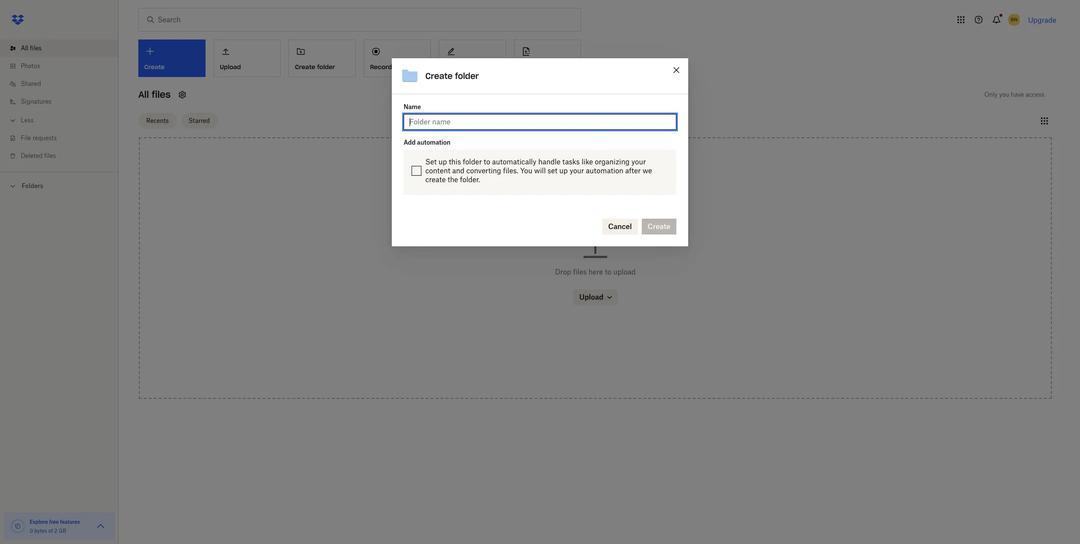 Task type: describe. For each thing, give the bounding box(es) containing it.
1 horizontal spatial all files
[[138, 89, 171, 100]]

of
[[48, 528, 53, 534]]

list containing all files
[[0, 34, 119, 172]]

folders
[[22, 182, 43, 190]]

folders button
[[0, 178, 119, 193]]

recents
[[146, 117, 169, 124]]

all files inside list item
[[21, 44, 42, 52]]

add
[[404, 139, 416, 146]]

upgrade link
[[1028, 16, 1057, 24]]

only you have access
[[985, 91, 1045, 98]]

automatically
[[492, 158, 537, 166]]

files inside list item
[[30, 44, 42, 52]]

add automation
[[404, 139, 451, 146]]

gb
[[59, 528, 66, 534]]

1 vertical spatial folder
[[455, 71, 479, 81]]

starred button
[[181, 113, 218, 129]]

set
[[426, 158, 437, 166]]

signatures link
[[8, 93, 119, 111]]

free
[[49, 520, 59, 525]]

1 horizontal spatial all
[[138, 89, 149, 100]]

converting
[[467, 167, 501, 175]]

drop files here to upload
[[555, 268, 636, 276]]

explore
[[30, 520, 48, 525]]

all inside list item
[[21, 44, 28, 52]]

features
[[60, 520, 80, 525]]

upgrade
[[1028, 16, 1057, 24]]

1 horizontal spatial your
[[632, 158, 646, 166]]

record button
[[364, 40, 431, 77]]

you
[[520, 167, 533, 175]]

folder inside the create folder "button"
[[317, 63, 335, 71]]

1 vertical spatial your
[[570, 167, 584, 175]]

like
[[582, 158, 593, 166]]

deleted files
[[21, 152, 56, 160]]

set up this folder to automatically handle tasks like organizing your content and converting files. you will set up your automation after we create the folder.
[[426, 158, 652, 184]]

record
[[370, 63, 392, 71]]

upload
[[614, 268, 636, 276]]

you
[[1000, 91, 1010, 98]]

files right deleted
[[44, 152, 56, 160]]

drop
[[555, 268, 571, 276]]

organizing
[[595, 158, 630, 166]]

create inside "button"
[[295, 63, 316, 71]]

have
[[1011, 91, 1024, 98]]

files.
[[503, 167, 519, 175]]

after
[[626, 167, 641, 175]]

files up recents on the top left of page
[[152, 89, 171, 100]]

we
[[643, 167, 652, 175]]

content
[[426, 167, 451, 175]]

less
[[21, 117, 34, 124]]

create folder button
[[289, 40, 356, 77]]

create folder dialog
[[392, 58, 689, 247]]

shared
[[21, 80, 41, 87]]

photos link
[[8, 57, 119, 75]]



Task type: locate. For each thing, give the bounding box(es) containing it.
recents button
[[138, 113, 177, 129]]

create
[[426, 176, 446, 184]]

quota usage element
[[10, 519, 26, 535]]

all up the photos
[[21, 44, 28, 52]]

folder
[[317, 63, 335, 71], [455, 71, 479, 81], [463, 158, 482, 166]]

here
[[589, 268, 603, 276]]

folder inside set up this folder to automatically handle tasks like organizing your content and converting files. you will set up your automation after we create the folder.
[[463, 158, 482, 166]]

0 vertical spatial folder
[[317, 63, 335, 71]]

1 vertical spatial to
[[605, 268, 612, 276]]

up up content
[[439, 158, 447, 166]]

0 horizontal spatial all
[[21, 44, 28, 52]]

your up after
[[632, 158, 646, 166]]

all files list item
[[0, 40, 119, 57]]

0 horizontal spatial create folder
[[295, 63, 335, 71]]

1 vertical spatial up
[[560, 167, 568, 175]]

will
[[534, 167, 546, 175]]

up right set
[[560, 167, 568, 175]]

create
[[295, 63, 316, 71], [426, 71, 453, 81]]

automation up the set
[[417, 139, 451, 146]]

all files link
[[8, 40, 119, 57]]

name
[[404, 103, 421, 111]]

0 vertical spatial to
[[484, 158, 490, 166]]

dropbox image
[[8, 10, 28, 30]]

signatures
[[21, 98, 51, 105]]

photos
[[21, 62, 40, 70]]

cancel button
[[603, 219, 638, 235]]

handle
[[539, 158, 561, 166]]

file requests link
[[8, 130, 119, 147]]

1 horizontal spatial up
[[560, 167, 568, 175]]

Name text field
[[410, 117, 671, 128]]

1 horizontal spatial create
[[426, 71, 453, 81]]

up
[[439, 158, 447, 166], [560, 167, 568, 175]]

0 vertical spatial create folder
[[295, 63, 335, 71]]

the
[[448, 176, 458, 184]]

all files up the photos
[[21, 44, 42, 52]]

shared link
[[8, 75, 119, 93]]

folder.
[[460, 176, 480, 184]]

list
[[0, 34, 119, 172]]

automation inside set up this folder to automatically handle tasks like organizing your content and converting files. you will set up your automation after we create the folder.
[[586, 167, 624, 175]]

only
[[985, 91, 998, 98]]

deleted files link
[[8, 147, 119, 165]]

and
[[452, 167, 465, 175]]

file
[[21, 134, 31, 142]]

0 horizontal spatial create
[[295, 63, 316, 71]]

to inside set up this folder to automatically handle tasks like organizing your content and converting files. you will set up your automation after we create the folder.
[[484, 158, 490, 166]]

0 vertical spatial create
[[295, 63, 316, 71]]

0 horizontal spatial up
[[439, 158, 447, 166]]

0 vertical spatial up
[[439, 158, 447, 166]]

0 vertical spatial all files
[[21, 44, 42, 52]]

starred
[[189, 117, 210, 124]]

create folder
[[295, 63, 335, 71], [426, 71, 479, 81]]

0 vertical spatial all
[[21, 44, 28, 52]]

requests
[[33, 134, 57, 142]]

cancel
[[608, 223, 632, 231]]

access
[[1026, 91, 1045, 98]]

0 horizontal spatial all files
[[21, 44, 42, 52]]

1 vertical spatial all
[[138, 89, 149, 100]]

0 horizontal spatial to
[[484, 158, 490, 166]]

1 vertical spatial all files
[[138, 89, 171, 100]]

automation down organizing
[[586, 167, 624, 175]]

1 horizontal spatial to
[[605, 268, 612, 276]]

set
[[548, 167, 558, 175]]

tasks
[[563, 158, 580, 166]]

file requests
[[21, 134, 57, 142]]

to up converting
[[484, 158, 490, 166]]

explore free features 0 bytes of 2 gb
[[30, 520, 80, 534]]

all
[[21, 44, 28, 52], [138, 89, 149, 100]]

0 horizontal spatial automation
[[417, 139, 451, 146]]

1 vertical spatial create folder
[[426, 71, 479, 81]]

automation
[[417, 139, 451, 146], [586, 167, 624, 175]]

create folder inside dialog
[[426, 71, 479, 81]]

all up recents on the top left of page
[[138, 89, 149, 100]]

to
[[484, 158, 490, 166], [605, 268, 612, 276]]

1 vertical spatial automation
[[586, 167, 624, 175]]

2 vertical spatial folder
[[463, 158, 482, 166]]

2
[[54, 528, 57, 534]]

files left here
[[573, 268, 587, 276]]

1 horizontal spatial create folder
[[426, 71, 479, 81]]

bytes
[[34, 528, 47, 534]]

files up the photos
[[30, 44, 42, 52]]

less image
[[8, 116, 18, 126]]

your down the tasks
[[570, 167, 584, 175]]

all files up recents on the top left of page
[[138, 89, 171, 100]]

create folder inside "button"
[[295, 63, 335, 71]]

files
[[30, 44, 42, 52], [152, 89, 171, 100], [44, 152, 56, 160], [573, 268, 587, 276]]

create inside dialog
[[426, 71, 453, 81]]

0 vertical spatial automation
[[417, 139, 451, 146]]

1 horizontal spatial automation
[[586, 167, 624, 175]]

0
[[30, 528, 33, 534]]

this
[[449, 158, 461, 166]]

all files
[[21, 44, 42, 52], [138, 89, 171, 100]]

0 vertical spatial your
[[632, 158, 646, 166]]

deleted
[[21, 152, 43, 160]]

your
[[632, 158, 646, 166], [570, 167, 584, 175]]

0 horizontal spatial your
[[570, 167, 584, 175]]

to right here
[[605, 268, 612, 276]]

1 vertical spatial create
[[426, 71, 453, 81]]



Task type: vqa. For each thing, say whether or not it's contained in the screenshot.
"DROP"
yes



